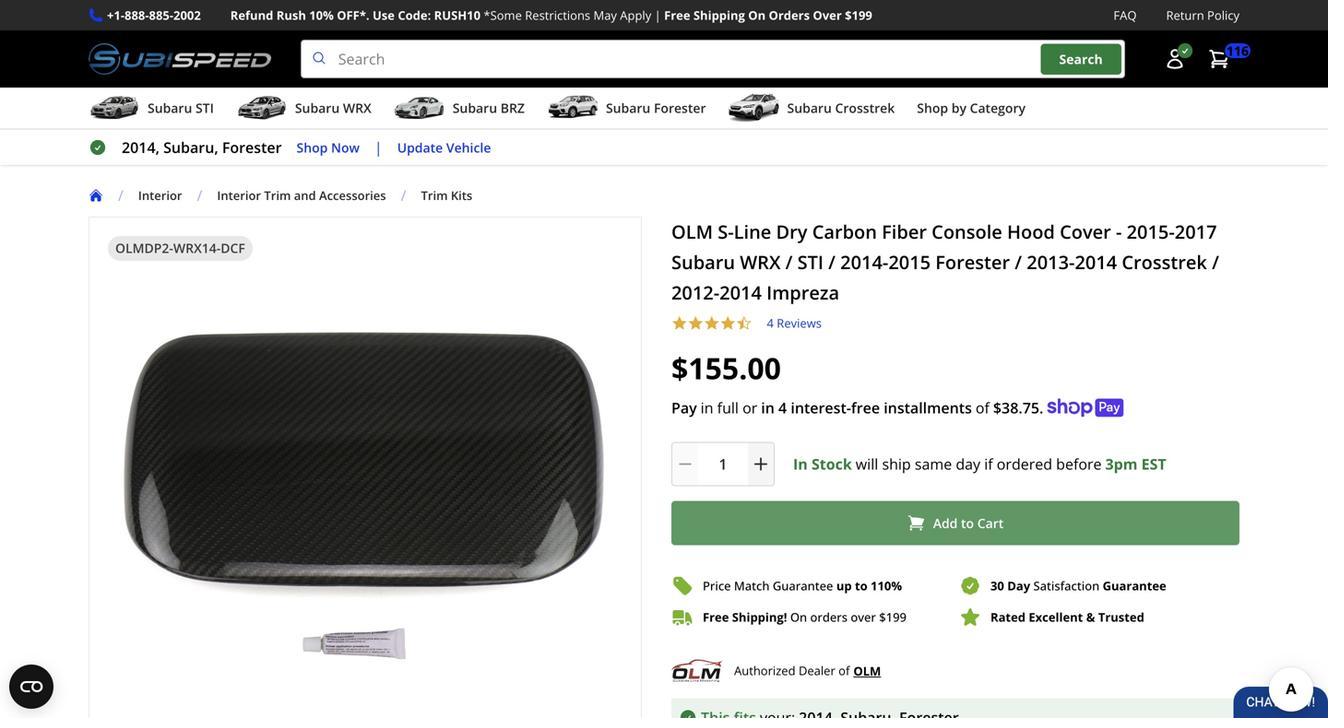 Task type: describe. For each thing, give the bounding box(es) containing it.
wrx inside dropdown button
[[343, 99, 372, 117]]

0 vertical spatial 2014
[[1075, 250, 1117, 275]]

wrx inside olm s-line dry carbon fiber console hood cover - 2015-2017 subaru wrx / sti / 2014-2015 forester / 2013-2014 crosstrek / 2012-2014 impreza
[[740, 250, 781, 275]]

2002
[[173, 7, 201, 24]]

shop now
[[297, 139, 360, 156]]

0 vertical spatial free
[[664, 7, 691, 24]]

now
[[331, 139, 360, 156]]

button image
[[1164, 48, 1187, 70]]

in stock will ship same day if ordered before 3pm est
[[793, 455, 1167, 474]]

subaru,
[[163, 138, 218, 157]]

olm link
[[854, 661, 881, 681]]

+1-888-885-2002
[[107, 7, 201, 24]]

refund rush 10% off*. use code: rush10 *some restrictions may apply | free shipping on orders over $199
[[230, 7, 873, 24]]

subaru forester
[[606, 99, 706, 117]]

trim kits
[[421, 187, 473, 204]]

impreza
[[767, 280, 840, 306]]

116
[[1227, 42, 1249, 59]]

refund
[[230, 7, 273, 24]]

free shipping! on orders over $ 199
[[703, 609, 907, 626]]

shop now link
[[297, 137, 360, 158]]

add to cart
[[933, 515, 1004, 532]]

0 vertical spatial on
[[748, 7, 766, 24]]

subaru crosstrek button
[[728, 91, 895, 128]]

1 horizontal spatial on
[[791, 609, 807, 626]]

1 star image from the left
[[704, 316, 720, 332]]

subispeed logo image
[[89, 40, 271, 79]]

shop for shop now
[[297, 139, 328, 156]]

sti inside olm s-line dry carbon fiber console hood cover - 2015-2017 subaru wrx / sti / 2014-2015 forester / 2013-2014 crosstrek / 2012-2014 impreza
[[798, 250, 824, 275]]

interest-
[[791, 398, 852, 418]]

restrictions
[[525, 7, 591, 24]]

0 horizontal spatial to
[[855, 578, 868, 595]]

ship
[[882, 455, 911, 474]]

faq
[[1114, 7, 1137, 24]]

olm s-line dry carbon fiber console hood cover - 2015-2017 subaru wrx / sti / 2014-2015 forester / 2013-2014 crosstrek / 2012-2014 impreza
[[672, 219, 1220, 306]]

subaru brz button
[[394, 91, 525, 128]]

price match guarantee up to 110%
[[703, 578, 902, 595]]

will
[[856, 455, 879, 474]]

of inside the authorized dealer of olm
[[839, 663, 850, 680]]

over
[[813, 7, 842, 24]]

day
[[956, 455, 981, 474]]

search
[[1060, 50, 1103, 68]]

+1-
[[107, 7, 125, 24]]

subaru sti button
[[89, 91, 214, 128]]

2014,
[[122, 138, 160, 157]]

cover
[[1060, 219, 1112, 245]]

a subaru forester thumbnail image image
[[547, 94, 599, 122]]

kits
[[451, 187, 473, 204]]

&
[[1087, 609, 1096, 626]]

a subaru brz thumbnail image image
[[394, 94, 445, 122]]

by
[[952, 99, 967, 117]]

subaru wrx
[[295, 99, 372, 117]]

subaru for subaru sti
[[148, 99, 192, 117]]

subaru for subaru forester
[[606, 99, 651, 117]]

forester inside dropdown button
[[654, 99, 706, 117]]

/ right 'home' 'icon'
[[118, 186, 124, 205]]

olm inside olm s-line dry carbon fiber console hood cover - 2015-2017 subaru wrx / sti / 2014-2015 forester / 2013-2014 crosstrek / 2012-2014 impreza
[[672, 219, 713, 245]]

shipping
[[694, 7, 745, 24]]

1 in from the left
[[701, 398, 714, 418]]

subaru wrx button
[[236, 91, 372, 128]]

pay
[[672, 398, 697, 418]]

crosstrek inside dropdown button
[[835, 99, 895, 117]]

2012-
[[672, 280, 720, 306]]

2 trim from the left
[[421, 187, 448, 204]]

excellent
[[1029, 609, 1083, 626]]

fiber
[[882, 219, 927, 245]]

console
[[932, 219, 1003, 245]]

crosstrek inside olm s-line dry carbon fiber console hood cover - 2015-2017 subaru wrx / sti / 2014-2015 forester / 2013-2014 crosstrek / 2012-2014 impreza
[[1122, 250, 1208, 275]]

/ left 2013- on the right top of page
[[1015, 250, 1022, 275]]

subaru for subaru crosstrek
[[787, 99, 832, 117]]

2017
[[1175, 219, 1217, 245]]

30
[[991, 578, 1005, 595]]

rated
[[991, 609, 1026, 626]]

dealer
[[799, 663, 836, 680]]

subaru sti
[[148, 99, 214, 117]]

trusted
[[1099, 609, 1145, 626]]

$199
[[845, 7, 873, 24]]

3pm
[[1106, 455, 1138, 474]]

$38.75
[[994, 398, 1040, 418]]

satisfaction
[[1034, 578, 1100, 595]]

2 star image from the left
[[720, 316, 736, 332]]

carbon
[[813, 219, 877, 245]]

apply
[[620, 7, 652, 24]]

authorized
[[734, 663, 796, 680]]

line
[[734, 219, 772, 245]]

$155.00
[[672, 348, 781, 389]]

orders
[[769, 7, 810, 24]]

reviews
[[777, 315, 822, 332]]

/ down 2017
[[1212, 250, 1220, 275]]

search input field
[[301, 40, 1126, 79]]

update
[[397, 139, 443, 156]]

-
[[1116, 219, 1122, 245]]

2015-
[[1127, 219, 1175, 245]]

2015
[[889, 250, 931, 275]]

and
[[294, 187, 316, 204]]

subaru for subaru brz
[[453, 99, 497, 117]]

up
[[837, 578, 852, 595]]

+1-888-885-2002 link
[[107, 6, 201, 25]]



Task type: locate. For each thing, give the bounding box(es) containing it.
trim left and
[[264, 187, 291, 204]]

1 vertical spatial shop
[[297, 139, 328, 156]]

0 vertical spatial |
[[655, 7, 661, 24]]

star image up $155.00
[[720, 316, 736, 332]]

0 vertical spatial of
[[976, 398, 990, 418]]

1 horizontal spatial to
[[961, 515, 974, 532]]

4 right or
[[779, 398, 787, 418]]

shop left by
[[917, 99, 949, 117]]

subaru right a subaru forester thumbnail image at the top left of the page
[[606, 99, 651, 117]]

a subaru sti thumbnail image image
[[89, 94, 140, 122]]

cart
[[978, 515, 1004, 532]]

home image
[[89, 188, 103, 203]]

free right apply
[[664, 7, 691, 24]]

interior
[[138, 187, 182, 204], [217, 187, 261, 204]]

*some
[[484, 7, 522, 24]]

subaru right a subaru crosstrek thumbnail image
[[787, 99, 832, 117]]

interior down 2014,
[[138, 187, 182, 204]]

olm inside the authorized dealer of olm
[[854, 663, 881, 680]]

interior trim and accessories link
[[217, 187, 401, 204], [217, 187, 386, 204]]

subaru inside olm s-line dry carbon fiber console hood cover - 2015-2017 subaru wrx / sti / 2014-2015 forester / 2013-2014 crosstrek / 2012-2014 impreza
[[672, 250, 735, 275]]

forester inside olm s-line dry carbon fiber console hood cover - 2015-2017 subaru wrx / sti / 2014-2015 forester / 2013-2014 crosstrek / 2012-2014 impreza
[[936, 250, 1010, 275]]

1 horizontal spatial guarantee
[[1103, 578, 1167, 595]]

1 vertical spatial 4
[[779, 398, 787, 418]]

2 vertical spatial forester
[[936, 250, 1010, 275]]

2 in from the left
[[761, 398, 775, 418]]

2014-
[[841, 250, 889, 275]]

/ left 2014-
[[829, 250, 836, 275]]

0 vertical spatial forester
[[654, 99, 706, 117]]

pay in full or in 4 interest-free installments of $38.75 .
[[672, 398, 1044, 418]]

price
[[703, 578, 731, 595]]

trim left kits
[[421, 187, 448, 204]]

add
[[933, 515, 958, 532]]

return policy
[[1167, 7, 1240, 24]]

0 horizontal spatial crosstrek
[[835, 99, 895, 117]]

to inside 'button'
[[961, 515, 974, 532]]

forester down search input field
[[654, 99, 706, 117]]

free down "price" on the right bottom of the page
[[703, 609, 729, 626]]

0 horizontal spatial guarantee
[[773, 578, 834, 595]]

1 vertical spatial sti
[[798, 250, 824, 275]]

match
[[734, 578, 770, 595]]

1 horizontal spatial interior
[[217, 187, 261, 204]]

1 trim from the left
[[264, 187, 291, 204]]

| right now
[[375, 138, 383, 157]]

in
[[793, 455, 808, 474]]

0 horizontal spatial sti
[[196, 99, 214, 117]]

1 horizontal spatial sti
[[798, 250, 824, 275]]

885-
[[149, 7, 173, 24]]

4
[[767, 315, 774, 332], [779, 398, 787, 418]]

to right add
[[961, 515, 974, 532]]

888-
[[125, 7, 149, 24]]

110%
[[871, 578, 902, 595]]

interior link down 2014,
[[138, 187, 182, 204]]

subaru left the brz
[[453, 99, 497, 117]]

over
[[851, 609, 876, 626]]

1 horizontal spatial in
[[761, 398, 775, 418]]

in right or
[[761, 398, 775, 418]]

rated excellent & trusted
[[991, 609, 1145, 626]]

stock
[[812, 455, 852, 474]]

.
[[1040, 398, 1044, 418]]

to right up
[[855, 578, 868, 595]]

may
[[594, 7, 617, 24]]

orders
[[811, 609, 848, 626]]

est
[[1142, 455, 1167, 474]]

shop by category
[[917, 99, 1026, 117]]

0 horizontal spatial of
[[839, 663, 850, 680]]

day
[[1008, 578, 1031, 595]]

s-
[[718, 219, 734, 245]]

increment image
[[752, 455, 770, 474]]

1 horizontal spatial olm
[[854, 663, 881, 680]]

30 day satisfaction guarantee
[[991, 578, 1167, 595]]

add to cart button
[[672, 502, 1240, 546]]

0 vertical spatial shop
[[917, 99, 949, 117]]

update vehicle button
[[397, 137, 491, 158]]

0 horizontal spatial shop
[[297, 139, 328, 156]]

| right apply
[[655, 7, 661, 24]]

2014
[[1075, 250, 1117, 275], [720, 280, 762, 306]]

2 horizontal spatial forester
[[936, 250, 1010, 275]]

0 vertical spatial olm
[[672, 219, 713, 245]]

interior for interior trim and accessories
[[217, 187, 261, 204]]

1 horizontal spatial trim
[[421, 187, 448, 204]]

full
[[718, 398, 739, 418]]

interior link down subaru,
[[138, 187, 197, 204]]

0 horizontal spatial on
[[748, 7, 766, 24]]

interior link
[[138, 187, 197, 204], [138, 187, 182, 204]]

1 guarantee from the left
[[773, 578, 834, 595]]

authorized dealer of olm
[[734, 663, 881, 680]]

update vehicle
[[397, 139, 491, 156]]

1 vertical spatial |
[[375, 138, 383, 157]]

2014 down cover at the right top of page
[[1075, 250, 1117, 275]]

wrx14-
[[173, 240, 221, 257]]

sti up 2014, subaru, forester
[[196, 99, 214, 117]]

use
[[373, 7, 395, 24]]

sti
[[196, 99, 214, 117], [798, 250, 824, 275]]

/ down 2014, subaru, forester
[[197, 186, 202, 205]]

0 vertical spatial sti
[[196, 99, 214, 117]]

wrx up now
[[343, 99, 372, 117]]

star image
[[672, 316, 688, 332], [688, 316, 704, 332]]

category
[[970, 99, 1026, 117]]

star image
[[704, 316, 720, 332], [720, 316, 736, 332]]

interior up dcf
[[217, 187, 261, 204]]

1 horizontal spatial of
[[976, 398, 990, 418]]

2014, subaru, forester
[[122, 138, 282, 157]]

installments
[[884, 398, 972, 418]]

shop inside dropdown button
[[917, 99, 949, 117]]

olm image
[[672, 658, 723, 684]]

olm
[[672, 219, 713, 245], [854, 663, 881, 680]]

0 vertical spatial wrx
[[343, 99, 372, 117]]

subaru up 2012-
[[672, 250, 735, 275]]

0 horizontal spatial trim
[[264, 187, 291, 204]]

$
[[879, 609, 886, 626]]

wrx down line
[[740, 250, 781, 275]]

1 horizontal spatial shop
[[917, 99, 949, 117]]

0 horizontal spatial wrx
[[343, 99, 372, 117]]

a subaru crosstrek thumbnail image image
[[728, 94, 780, 122]]

forester down a subaru wrx thumbnail image
[[222, 138, 282, 157]]

subaru up subaru,
[[148, 99, 192, 117]]

1 vertical spatial forester
[[222, 138, 282, 157]]

2 star image from the left
[[688, 316, 704, 332]]

subaru crosstrek
[[787, 99, 895, 117]]

before
[[1057, 455, 1102, 474]]

shop for shop by category
[[917, 99, 949, 117]]

1 vertical spatial crosstrek
[[1122, 250, 1208, 275]]

1 horizontal spatial forester
[[654, 99, 706, 117]]

0 horizontal spatial in
[[701, 398, 714, 418]]

2 interior from the left
[[217, 187, 261, 204]]

olm left s- in the top right of the page
[[672, 219, 713, 245]]

guarantee
[[773, 578, 834, 595], [1103, 578, 1167, 595]]

0 horizontal spatial olm
[[672, 219, 713, 245]]

forester down the console
[[936, 250, 1010, 275]]

0 horizontal spatial 4
[[767, 315, 774, 332]]

a subaru wrx thumbnail image image
[[236, 94, 288, 122]]

sti inside dropdown button
[[196, 99, 214, 117]]

1 horizontal spatial 4
[[779, 398, 787, 418]]

half star image
[[736, 316, 752, 332]]

off*.
[[337, 7, 370, 24]]

return policy link
[[1167, 6, 1240, 25]]

0 horizontal spatial interior
[[138, 187, 182, 204]]

/ left the trim kits
[[401, 186, 406, 205]]

olm right dealer
[[854, 663, 881, 680]]

116 button
[[1199, 41, 1251, 78]]

0 vertical spatial crosstrek
[[835, 99, 895, 117]]

of left olm link
[[839, 663, 850, 680]]

ordered
[[997, 455, 1053, 474]]

accessories
[[319, 187, 386, 204]]

decrement image
[[676, 455, 695, 474]]

|
[[655, 7, 661, 24], [375, 138, 383, 157]]

shop by category button
[[917, 91, 1026, 128]]

interior trim and accessories
[[217, 187, 386, 204]]

0 horizontal spatial 2014
[[720, 280, 762, 306]]

open widget image
[[9, 665, 54, 710]]

199
[[886, 609, 907, 626]]

policy
[[1208, 7, 1240, 24]]

sti up impreza
[[798, 250, 824, 275]]

0 horizontal spatial forester
[[222, 138, 282, 157]]

2014 up half star 'image'
[[720, 280, 762, 306]]

if
[[985, 455, 993, 474]]

olmdp2-
[[115, 240, 173, 257]]

trim kits link
[[421, 187, 487, 204], [421, 187, 473, 204]]

search button
[[1041, 44, 1122, 75]]

1 horizontal spatial |
[[655, 7, 661, 24]]

subaru for subaru wrx
[[295, 99, 340, 117]]

subaru inside dropdown button
[[606, 99, 651, 117]]

1 vertical spatial olm
[[854, 663, 881, 680]]

brz
[[501, 99, 525, 117]]

2013-
[[1027, 250, 1075, 275]]

0 horizontal spatial free
[[664, 7, 691, 24]]

0 vertical spatial 4
[[767, 315, 774, 332]]

interior for interior
[[138, 187, 182, 204]]

in left "full"
[[701, 398, 714, 418]]

of left $38.75
[[976, 398, 990, 418]]

guarantee up free shipping! on orders over $ 199
[[773, 578, 834, 595]]

1 horizontal spatial wrx
[[740, 250, 781, 275]]

subaru up shop now
[[295, 99, 340, 117]]

1 horizontal spatial crosstrek
[[1122, 250, 1208, 275]]

of
[[976, 398, 990, 418], [839, 663, 850, 680]]

star image left half star 'image'
[[704, 316, 720, 332]]

0 vertical spatial to
[[961, 515, 974, 532]]

dcf
[[221, 240, 245, 257]]

same
[[915, 455, 952, 474]]

hood
[[1007, 219, 1055, 245]]

None number field
[[672, 443, 775, 487]]

1 star image from the left
[[672, 316, 688, 332]]

0 horizontal spatial |
[[375, 138, 383, 157]]

1 horizontal spatial free
[[703, 609, 729, 626]]

10%
[[309, 7, 334, 24]]

1 vertical spatial free
[[703, 609, 729, 626]]

4 reviews link
[[767, 315, 822, 332]]

free
[[852, 398, 880, 418]]

/ down dry
[[786, 250, 793, 275]]

vehicle
[[446, 139, 491, 156]]

1 vertical spatial of
[[839, 663, 850, 680]]

guarantee up trusted
[[1103, 578, 1167, 595]]

wrx
[[343, 99, 372, 117], [740, 250, 781, 275]]

shop left now
[[297, 139, 328, 156]]

1 vertical spatial wrx
[[740, 250, 781, 275]]

subaru forester button
[[547, 91, 706, 128]]

1 vertical spatial 2014
[[720, 280, 762, 306]]

1 vertical spatial on
[[791, 609, 807, 626]]

2 guarantee from the left
[[1103, 578, 1167, 595]]

1 horizontal spatial 2014
[[1075, 250, 1117, 275]]

4 right half star 'image'
[[767, 315, 774, 332]]

rush
[[277, 7, 306, 24]]

shop pay image
[[1048, 399, 1124, 418]]

free
[[664, 7, 691, 24], [703, 609, 729, 626]]

or
[[743, 398, 758, 418]]

1 vertical spatial to
[[855, 578, 868, 595]]

1 interior from the left
[[138, 187, 182, 204]]



Task type: vqa. For each thing, say whether or not it's contained in the screenshot.
COBB Tuning Accessport V3 - 2015-2021 Subaru WRX / STI / 2014-2018 Forester XT image
no



